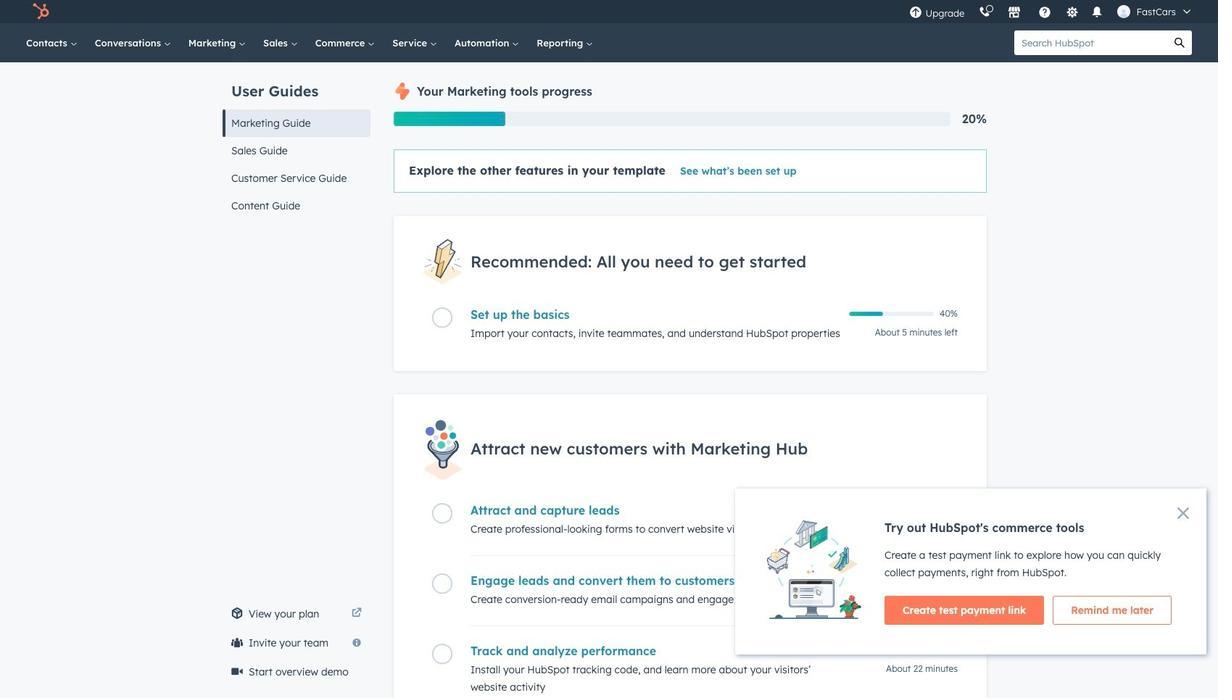 Task type: describe. For each thing, give the bounding box(es) containing it.
Search HubSpot search field
[[1015, 30, 1168, 55]]

link opens in a new window image
[[352, 606, 362, 623]]

user guides element
[[223, 62, 371, 220]]

christina overa image
[[1118, 5, 1131, 18]]



Task type: locate. For each thing, give the bounding box(es) containing it.
marketplaces image
[[1009, 7, 1022, 20]]

[object object] complete progress bar
[[850, 312, 884, 317]]

progress bar
[[394, 112, 505, 126]]

link opens in a new window image
[[352, 609, 362, 620]]

close image
[[1178, 508, 1190, 520]]

menu
[[903, 0, 1202, 23]]



Task type: vqa. For each thing, say whether or not it's contained in the screenshot.
1st link opens in a new window 'icon' from the top
yes



